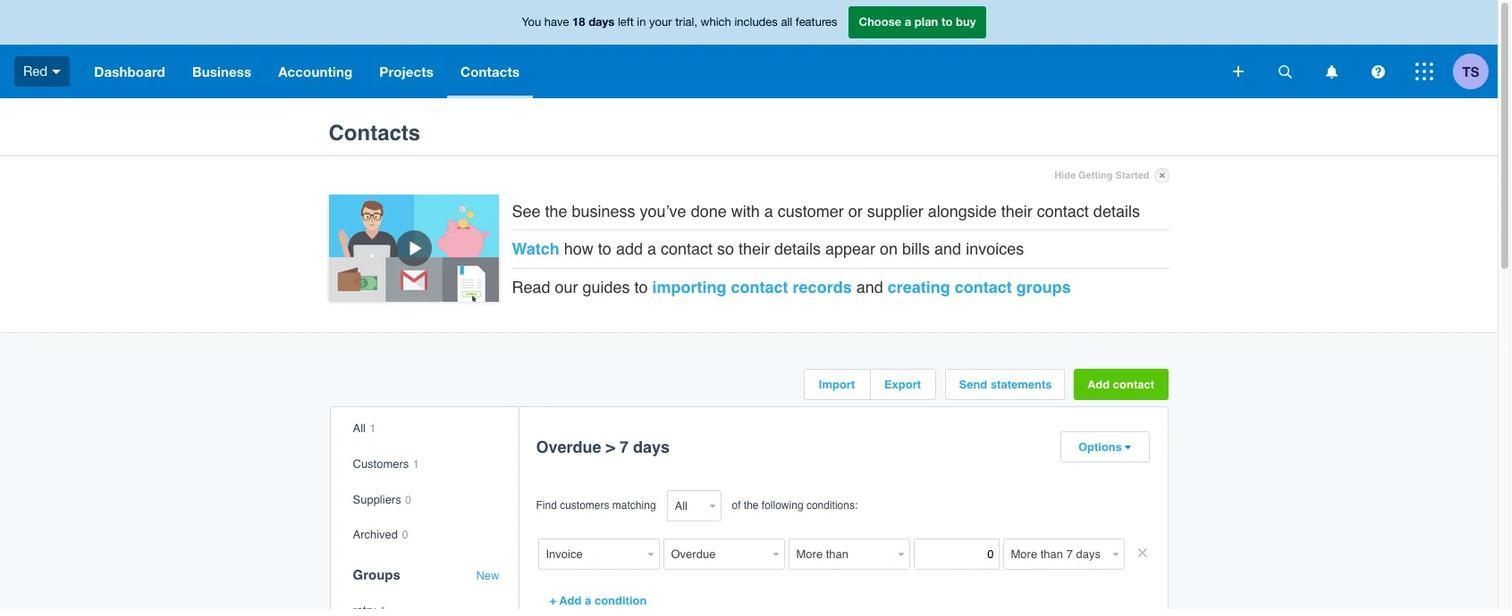 Task type: vqa. For each thing, say whether or not it's contained in the screenshot.
1 to the left
yes



Task type: describe. For each thing, give the bounding box(es) containing it.
1 horizontal spatial add
[[1087, 379, 1110, 392]]

following
[[762, 500, 804, 513]]

importing
[[652, 278, 727, 297]]

of
[[732, 500, 741, 513]]

options
[[1078, 441, 1122, 455]]

0 for suppliers
[[405, 494, 411, 507]]

includes
[[735, 15, 778, 29]]

customers 1
[[353, 458, 419, 471]]

creating contact groups link
[[888, 278, 1071, 297]]

business
[[192, 63, 251, 80]]

you've
[[640, 202, 687, 221]]

overdue
[[536, 439, 601, 457]]

0 vertical spatial and
[[935, 240, 961, 259]]

getting
[[1079, 170, 1113, 182]]

bills
[[902, 240, 930, 259]]

or
[[848, 202, 863, 221]]

1 for all
[[370, 423, 376, 436]]

add
[[616, 240, 643, 259]]

guides
[[583, 278, 630, 297]]

supplier
[[867, 202, 924, 221]]

importing contact records link
[[652, 278, 852, 297]]

groups
[[1017, 278, 1071, 297]]

red
[[23, 63, 48, 78]]

overdue > 7 days
[[536, 439, 670, 457]]

dashboard
[[94, 63, 165, 80]]

you have 18 days left in your trial, which includes all features
[[522, 15, 838, 29]]

0 vertical spatial details
[[1094, 202, 1140, 221]]

business
[[572, 202, 635, 221]]

import button
[[804, 371, 870, 400]]

watch how to add a contact so their details appear on bills and invoices
[[512, 240, 1024, 259]]

add contact
[[1087, 379, 1155, 392]]

18
[[572, 15, 585, 29]]

ts
[[1463, 63, 1480, 79]]

find customers matching
[[536, 500, 656, 513]]

features
[[796, 15, 838, 29]]

started
[[1116, 170, 1150, 182]]

all
[[353, 422, 366, 436]]

>
[[606, 439, 615, 457]]

to for plan
[[942, 15, 953, 29]]

archived 0
[[353, 529, 408, 542]]

send statements button
[[946, 371, 1064, 400]]

see the business you've done with a customer or supplier alongside their contact details
[[512, 202, 1140, 221]]

creating
[[888, 278, 950, 297]]

a inside button
[[585, 595, 591, 608]]

new
[[476, 569, 499, 583]]

contacts button
[[447, 45, 533, 98]]

plan
[[915, 15, 938, 29]]

1 for customers
[[413, 459, 419, 471]]

options button
[[1061, 433, 1149, 463]]

add contact button
[[1074, 370, 1168, 401]]

accounting
[[278, 63, 353, 80]]

statements
[[991, 379, 1052, 392]]

accounting button
[[265, 45, 366, 98]]

a left 'plan'
[[905, 15, 912, 29]]

a right add
[[647, 240, 656, 259]]

in
[[637, 15, 646, 29]]

projects button
[[366, 45, 447, 98]]

records
[[793, 278, 852, 297]]

matching
[[612, 500, 656, 513]]

import
[[819, 379, 855, 392]]

1 vertical spatial to
[[598, 240, 612, 259]]

customers
[[353, 458, 409, 471]]

hide getting started
[[1055, 170, 1150, 182]]

suppliers
[[353, 493, 401, 507]]

dashboard link
[[81, 45, 179, 98]]

0 horizontal spatial their
[[739, 240, 770, 259]]

of the following conditions:
[[732, 500, 858, 513]]

how
[[564, 240, 594, 259]]

contact inside button
[[1113, 379, 1155, 392]]

7
[[620, 439, 629, 457]]

0 for archived
[[402, 530, 408, 542]]

hide
[[1055, 170, 1076, 182]]

you
[[522, 15, 541, 29]]

el image
[[1124, 446, 1131, 452]]

+
[[550, 595, 556, 608]]

which
[[701, 15, 731, 29]]

contacts inside popup button
[[461, 63, 520, 80]]

have
[[544, 15, 569, 29]]



Task type: locate. For each thing, give the bounding box(es) containing it.
0 vertical spatial add
[[1087, 379, 1110, 392]]

0 horizontal spatial days
[[589, 15, 615, 29]]

1 right all
[[370, 423, 376, 436]]

and
[[935, 240, 961, 259], [856, 278, 883, 297]]

the for of
[[744, 500, 759, 513]]

contacts
[[461, 63, 520, 80], [329, 121, 420, 146]]

1 vertical spatial 1
[[413, 459, 419, 471]]

to for guides
[[635, 278, 648, 297]]

find
[[536, 500, 557, 513]]

contacts down the projects
[[329, 121, 420, 146]]

and right bills
[[935, 240, 961, 259]]

1 horizontal spatial their
[[1001, 202, 1033, 221]]

1 horizontal spatial and
[[935, 240, 961, 259]]

trial,
[[675, 15, 698, 29]]

add
[[1087, 379, 1110, 392], [559, 595, 582, 608]]

+ add a condition
[[550, 595, 647, 608]]

conditions:
[[807, 500, 858, 513]]

details up read our guides to importing contact records and creating contact groups
[[774, 240, 821, 259]]

1 vertical spatial days
[[633, 439, 670, 457]]

to
[[942, 15, 953, 29], [598, 240, 612, 259], [635, 278, 648, 297]]

0 horizontal spatial svg image
[[1371, 65, 1385, 78]]

1 vertical spatial and
[[856, 278, 883, 297]]

read our guides to importing contact records and creating contact groups
[[512, 278, 1071, 297]]

export
[[884, 379, 921, 392]]

days for 7
[[633, 439, 670, 457]]

red button
[[0, 45, 81, 98]]

contact down watch how to add a contact so their details appear on bills and invoices
[[731, 278, 788, 297]]

to left buy at the right of the page
[[942, 15, 953, 29]]

All text field
[[667, 491, 705, 523]]

condition
[[595, 595, 647, 608]]

their right so
[[739, 240, 770, 259]]

0 vertical spatial days
[[589, 15, 615, 29]]

export button
[[871, 371, 935, 400]]

+ add a condition button
[[536, 586, 660, 610]]

and down on
[[856, 278, 883, 297]]

0 horizontal spatial 1
[[370, 423, 376, 436]]

appear
[[825, 240, 876, 259]]

contact down 'invoices'
[[955, 278, 1012, 297]]

on
[[880, 240, 898, 259]]

business button
[[179, 45, 265, 98]]

svg image
[[1416, 63, 1434, 80], [1371, 65, 1385, 78]]

days right '7'
[[633, 439, 670, 457]]

1 horizontal spatial 1
[[413, 459, 419, 471]]

days
[[589, 15, 615, 29], [633, 439, 670, 457]]

customer
[[778, 202, 844, 221]]

1 vertical spatial their
[[739, 240, 770, 259]]

svg image
[[1278, 65, 1292, 78], [1326, 65, 1337, 78], [1233, 66, 1244, 77], [52, 70, 61, 74]]

send
[[959, 379, 988, 392]]

2 horizontal spatial to
[[942, 15, 953, 29]]

alongside
[[928, 202, 997, 221]]

so
[[717, 240, 734, 259]]

days for 18
[[589, 15, 615, 29]]

1 vertical spatial details
[[774, 240, 821, 259]]

details down hide getting started link
[[1094, 202, 1140, 221]]

1 horizontal spatial svg image
[[1416, 63, 1434, 80]]

2 vertical spatial to
[[635, 278, 648, 297]]

0 inside suppliers 0
[[405, 494, 411, 507]]

contact up el icon
[[1113, 379, 1155, 392]]

svg image inside red popup button
[[52, 70, 61, 74]]

0 horizontal spatial contacts
[[329, 121, 420, 146]]

customers
[[560, 500, 609, 513]]

to inside banner
[[942, 15, 953, 29]]

1 horizontal spatial contacts
[[461, 63, 520, 80]]

contact
[[1037, 202, 1089, 221], [661, 240, 713, 259], [731, 278, 788, 297], [955, 278, 1012, 297], [1113, 379, 1155, 392]]

archived
[[353, 529, 398, 542]]

send statements
[[959, 379, 1052, 392]]

the right 'see'
[[545, 202, 567, 221]]

done
[[691, 202, 727, 221]]

0 vertical spatial to
[[942, 15, 953, 29]]

our
[[555, 278, 578, 297]]

0 horizontal spatial details
[[774, 240, 821, 259]]

ts button
[[1453, 45, 1498, 98]]

hide getting started link
[[1055, 165, 1169, 186]]

banner
[[0, 0, 1498, 98]]

1 horizontal spatial to
[[635, 278, 648, 297]]

None text field
[[1003, 540, 1108, 571]]

1 vertical spatial the
[[744, 500, 759, 513]]

add right the +
[[559, 595, 582, 608]]

0 right archived
[[402, 530, 408, 542]]

new link
[[476, 569, 499, 583]]

choose
[[859, 15, 902, 29]]

to right guides
[[635, 278, 648, 297]]

all 1
[[353, 422, 376, 436]]

0 horizontal spatial add
[[559, 595, 582, 608]]

invoices
[[966, 240, 1024, 259]]

0 horizontal spatial and
[[856, 278, 883, 297]]

groups
[[353, 568, 401, 583]]

their up 'invoices'
[[1001, 202, 1033, 221]]

contacts right the projects
[[461, 63, 520, 80]]

to left add
[[598, 240, 612, 259]]

a right with
[[764, 202, 773, 221]]

a left condition
[[585, 595, 591, 608]]

your
[[649, 15, 672, 29]]

0
[[405, 494, 411, 507], [402, 530, 408, 542]]

1 inside customers 1
[[413, 459, 419, 471]]

0 horizontal spatial to
[[598, 240, 612, 259]]

1 vertical spatial add
[[559, 595, 582, 608]]

the
[[545, 202, 567, 221], [744, 500, 759, 513]]

0 inside archived 0
[[402, 530, 408, 542]]

the right of
[[744, 500, 759, 513]]

see
[[512, 202, 541, 221]]

1 vertical spatial contacts
[[329, 121, 420, 146]]

banner containing ts
[[0, 0, 1498, 98]]

1 horizontal spatial days
[[633, 439, 670, 457]]

all
[[781, 15, 793, 29]]

0 right "suppliers"
[[405, 494, 411, 507]]

watch
[[512, 240, 560, 259]]

1 horizontal spatial the
[[744, 500, 759, 513]]

suppliers 0
[[353, 493, 411, 507]]

choose a plan to buy
[[859, 15, 976, 29]]

1 horizontal spatial details
[[1094, 202, 1140, 221]]

0 vertical spatial the
[[545, 202, 567, 221]]

days right the 18
[[589, 15, 615, 29]]

contact up importing
[[661, 240, 713, 259]]

add up options
[[1087, 379, 1110, 392]]

1 inside "all 1"
[[370, 423, 376, 436]]

0 vertical spatial 1
[[370, 423, 376, 436]]

left
[[618, 15, 634, 29]]

the for see
[[545, 202, 567, 221]]

with
[[731, 202, 760, 221]]

contact down hide
[[1037, 202, 1089, 221]]

0 vertical spatial their
[[1001, 202, 1033, 221]]

0 vertical spatial contacts
[[461, 63, 520, 80]]

a
[[905, 15, 912, 29], [764, 202, 773, 221], [647, 240, 656, 259], [585, 595, 591, 608]]

1 right customers
[[413, 459, 419, 471]]

0 vertical spatial 0
[[405, 494, 411, 507]]

None text field
[[538, 540, 643, 571], [663, 540, 769, 571], [788, 540, 894, 571], [914, 540, 999, 571], [538, 540, 643, 571], [663, 540, 769, 571], [788, 540, 894, 571], [914, 540, 999, 571]]

1
[[370, 423, 376, 436], [413, 459, 419, 471]]

watch link
[[512, 240, 560, 259]]

1 vertical spatial 0
[[402, 530, 408, 542]]

buy
[[956, 15, 976, 29]]

read
[[512, 278, 550, 297]]

0 horizontal spatial the
[[545, 202, 567, 221]]

their
[[1001, 202, 1033, 221], [739, 240, 770, 259]]



